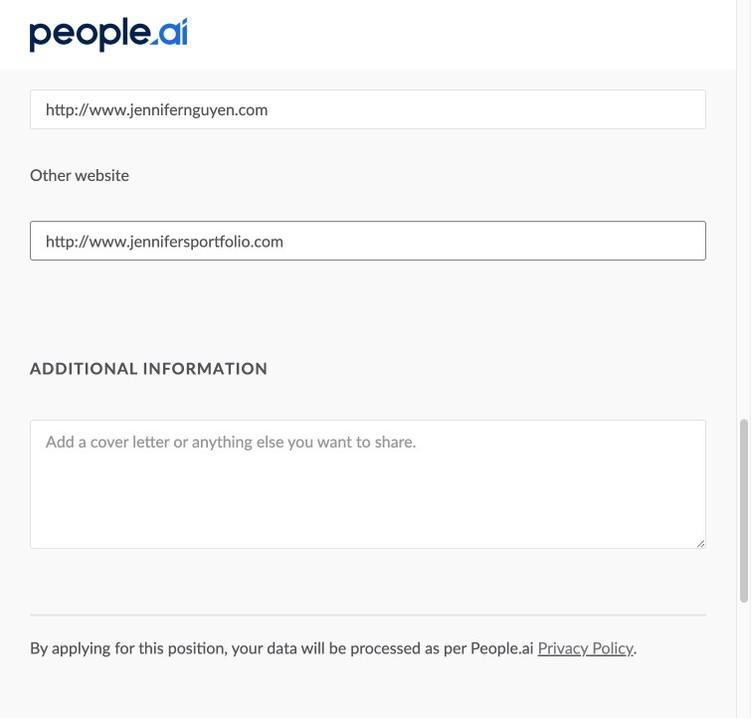 Task type: describe. For each thing, give the bounding box(es) containing it.
people.ai logo image
[[30, 17, 187, 52]]



Task type: locate. For each thing, give the bounding box(es) containing it.
None text field
[[30, 89, 706, 129], [30, 221, 706, 261], [30, 89, 706, 129], [30, 221, 706, 261]]

Add a cover letter or anything else you want to share. text field
[[30, 420, 706, 549]]



Task type: vqa. For each thing, say whether or not it's contained in the screenshot.
NuvoAir logo
no



